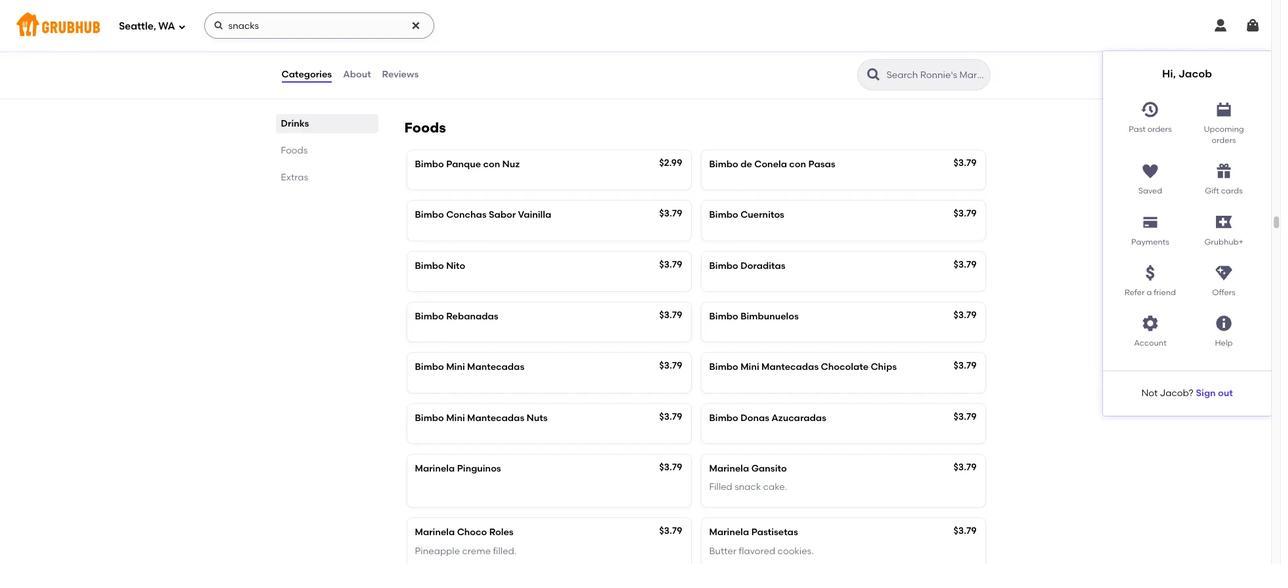 Task type: locate. For each thing, give the bounding box(es) containing it.
donas
[[740, 413, 769, 424]]

svg image for account
[[1141, 315, 1160, 333]]

$3.79 for bimbo nito
[[659, 259, 682, 270]]

filled snack cake.
[[709, 482, 787, 493]]

bimbo for bimbo bimbunuelos
[[709, 311, 738, 323]]

svg image up the payments
[[1141, 213, 1160, 232]]

bimbo for bimbo conchas sabor vainilla
[[415, 210, 444, 221]]

past
[[1129, 125, 1146, 134]]

bimbo left cuernitos
[[709, 210, 738, 221]]

foods up bimbo panque con nuz
[[404, 120, 446, 136]]

mantecadas left nuts
[[467, 413, 524, 424]]

gansito
[[751, 464, 787, 475]]

chips
[[871, 362, 897, 373]]

gift cards link
[[1187, 157, 1261, 198]]

main navigation navigation
[[0, 0, 1271, 416]]

mini up marinela pinguinos
[[446, 413, 465, 424]]

grubhub+
[[1204, 238, 1243, 247]]

bimbo for bimbo donas azucaradas
[[709, 413, 738, 424]]

svg image inside 'past orders' link
[[1141, 100, 1160, 119]]

marinela up pineapple
[[415, 528, 455, 539]]

1 horizontal spatial orders
[[1212, 136, 1236, 145]]

cake.
[[763, 482, 787, 493]]

svg image inside gift cards link
[[1215, 162, 1233, 181]]

con
[[483, 159, 500, 170], [789, 159, 806, 170]]

mantecadas
[[467, 362, 524, 373], [761, 362, 819, 373], [467, 413, 524, 424]]

bimbo left de in the top of the page
[[709, 159, 738, 170]]

bimbo panque con nuz
[[415, 159, 520, 170]]

1 horizontal spatial con
[[789, 159, 806, 170]]

mantecadas up azucaradas
[[761, 362, 819, 373]]

ml.
[[433, 2, 447, 13]]

marinela for marinela pastisetas
[[709, 528, 749, 539]]

marinela up the filled
[[709, 464, 749, 475]]

past orders
[[1129, 125, 1172, 134]]

about button
[[342, 51, 372, 99]]

pastisetas
[[751, 528, 798, 539]]

mini
[[446, 362, 465, 373], [740, 362, 759, 373], [446, 413, 465, 424]]

orders down "upcoming"
[[1212, 136, 1236, 145]]

refer a friend
[[1125, 288, 1176, 298]]

flavored
[[739, 546, 775, 558]]

pineapple
[[415, 546, 460, 558]]

svg image up offers on the bottom
[[1215, 264, 1233, 283]]

refer a friend button
[[1114, 259, 1187, 299]]

bimbo down "bimbo bimbunuelos"
[[709, 362, 738, 373]]

roles
[[489, 528, 514, 539]]

marinela
[[415, 464, 455, 475], [709, 464, 749, 475], [415, 528, 455, 539], [709, 528, 749, 539]]

svg image
[[213, 20, 224, 31], [410, 20, 421, 31], [1141, 100, 1160, 119], [1215, 162, 1233, 181], [1141, 213, 1160, 232], [1215, 264, 1233, 283], [1141, 315, 1160, 333], [1215, 315, 1233, 333]]

svg image for gift cards
[[1215, 162, 1233, 181]]

svg image for offers
[[1215, 264, 1233, 283]]

oz.
[[426, 66, 438, 77]]

bimbo left the conchas
[[415, 210, 444, 221]]

orders inside upcoming orders
[[1212, 136, 1236, 145]]

mantecadas for bimbo mini mantecadas
[[467, 362, 524, 373]]

panque
[[446, 159, 481, 170]]

0 horizontal spatial orders
[[1147, 125, 1172, 134]]

bimbo nito
[[415, 261, 465, 272]]

0 horizontal spatial con
[[483, 159, 500, 170]]

orders
[[1147, 125, 1172, 134], [1212, 136, 1236, 145]]

bimbo left doraditas
[[709, 261, 738, 272]]

throttle
[[432, 48, 468, 59]]

mantecadas for bimbo mini mantecadas nuts
[[467, 413, 524, 424]]

account
[[1134, 339, 1167, 349]]

jacob for not
[[1160, 388, 1189, 399]]

$3.79 for bimbo mini mantecadas nuts
[[659, 412, 682, 423]]

nuz
[[502, 159, 520, 170]]

orders for upcoming orders
[[1212, 136, 1236, 145]]

svg image up past orders
[[1141, 100, 1160, 119]]

conchas
[[446, 210, 487, 221]]

bimbo conchas sabor vainilla
[[415, 210, 551, 221]]

1 vertical spatial orders
[[1212, 136, 1236, 145]]

bimbo left rebanadas
[[415, 311, 444, 323]]

upcoming orders
[[1204, 125, 1244, 145]]

orders right past in the top of the page
[[1147, 125, 1172, 134]]

355 ml.
[[415, 2, 447, 13]]

svg image up gift cards
[[1215, 162, 1233, 181]]

0 vertical spatial orders
[[1147, 125, 1172, 134]]

bimbo left 'panque'
[[415, 159, 444, 170]]

jacob for hi,
[[1178, 68, 1212, 80]]

1 vertical spatial jacob
[[1160, 388, 1189, 399]]

search icon image
[[866, 67, 881, 83]]

svg image inside help button
[[1215, 315, 1233, 333]]

marinela pastisetas
[[709, 528, 798, 539]]

svg image for past orders
[[1141, 100, 1160, 119]]

bimbo
[[415, 159, 444, 170], [709, 159, 738, 170], [415, 210, 444, 221], [709, 210, 738, 221], [415, 261, 444, 272], [709, 261, 738, 272], [415, 311, 444, 323], [709, 311, 738, 323], [415, 362, 444, 373], [709, 362, 738, 373], [415, 413, 444, 424], [709, 413, 738, 424]]

cookies.
[[778, 546, 814, 558]]

help button
[[1187, 310, 1261, 350]]

$2.99 for full throttle
[[659, 46, 682, 57]]

de
[[740, 159, 752, 170]]

foods up extras
[[281, 145, 308, 156]]

vainilla
[[518, 210, 551, 221]]

bimbo left nito
[[415, 261, 444, 272]]

jacob right hi,
[[1178, 68, 1212, 80]]

bimbo for bimbo mini mantecadas chocolate chips
[[709, 362, 738, 373]]

$3.79 for bimbo mini mantecadas
[[659, 361, 682, 372]]

mini down "bimbo bimbunuelos"
[[740, 362, 759, 373]]

$3.79 for bimbo cuernitos
[[954, 208, 977, 220]]

svg image inside "account" link
[[1141, 315, 1160, 333]]

chocolate
[[821, 362, 869, 373]]

svg image inside payments link
[[1141, 213, 1160, 232]]

mantecadas up bimbo mini mantecadas nuts
[[467, 362, 524, 373]]

cards
[[1221, 187, 1243, 196]]

mini for bimbo mini mantecadas nuts
[[446, 413, 465, 424]]

svg image up help
[[1215, 315, 1233, 333]]

mini down the bimbo rebanadas
[[446, 362, 465, 373]]

$2.99
[[659, 46, 682, 57], [954, 46, 977, 57], [659, 158, 682, 169]]

sign
[[1196, 388, 1216, 399]]

Search for food, convenience, alcohol... search field
[[204, 12, 434, 39]]

bimbunuelos
[[740, 311, 799, 323]]

categories
[[282, 69, 332, 80]]

pinguinos
[[457, 464, 501, 475]]

friend
[[1154, 288, 1176, 298]]

saved link
[[1114, 157, 1187, 198]]

bimbo for bimbo rebanadas
[[415, 311, 444, 323]]

bimbo up marinela pinguinos
[[415, 413, 444, 424]]

jacob right not
[[1160, 388, 1189, 399]]

foods
[[404, 120, 446, 136], [281, 145, 308, 156]]

svg image up account
[[1141, 315, 1160, 333]]

foods tab
[[281, 144, 373, 158]]

mini for bimbo mini mantecadas
[[446, 362, 465, 373]]

$3.79 for bimbo bimbunuelos
[[954, 310, 977, 321]]

marinela up butter
[[709, 528, 749, 539]]

marinela left pinguinos on the left of page
[[415, 464, 455, 475]]

refer
[[1125, 288, 1145, 298]]

extras tab
[[281, 171, 373, 185]]

svg image right wa
[[213, 20, 224, 31]]

con left pasas
[[789, 159, 806, 170]]

0 vertical spatial jacob
[[1178, 68, 1212, 80]]

$3.79 for bimbo doraditas
[[954, 259, 977, 270]]

bimbo cuernitos
[[709, 210, 784, 221]]

svg image
[[1213, 18, 1229, 34], [1245, 18, 1261, 34], [178, 23, 186, 31], [1215, 100, 1233, 119], [1141, 162, 1160, 181], [1141, 264, 1160, 283]]

1 horizontal spatial foods
[[404, 120, 446, 136]]

1 vertical spatial foods
[[281, 145, 308, 156]]

extras
[[281, 172, 308, 183]]

bimbo down the bimbo rebanadas
[[415, 362, 444, 373]]

not
[[1141, 388, 1158, 399]]

saved
[[1138, 187, 1162, 196]]

$3.79
[[954, 158, 977, 169], [659, 208, 682, 220], [954, 208, 977, 220], [659, 259, 682, 270], [954, 259, 977, 270], [659, 310, 682, 321], [954, 310, 977, 321], [659, 361, 682, 372], [954, 361, 977, 372], [659, 412, 682, 423], [954, 412, 977, 423], [659, 462, 682, 474], [954, 462, 977, 474], [659, 526, 682, 538], [954, 526, 977, 538]]

account link
[[1114, 310, 1187, 350]]

bimbo left "donas"
[[709, 413, 738, 424]]

drinks
[[281, 118, 309, 129]]

help
[[1215, 339, 1233, 349]]

0 horizontal spatial foods
[[281, 145, 308, 156]]

svg image for payments
[[1141, 213, 1160, 232]]

355
[[415, 2, 431, 13]]

svg image inside offers link
[[1215, 264, 1233, 283]]

con left nuz in the left top of the page
[[483, 159, 500, 170]]

bimbo left bimbunuelos
[[709, 311, 738, 323]]



Task type: vqa. For each thing, say whether or not it's contained in the screenshot.
third STAR ICON from the left
no



Task type: describe. For each thing, give the bounding box(es) containing it.
$2.99 for reign energy drink
[[954, 46, 977, 57]]

reign
[[709, 48, 735, 59]]

grubhub+ button
[[1187, 208, 1261, 248]]

pasas
[[808, 159, 835, 170]]

rebanadas
[[446, 311, 498, 323]]

0 vertical spatial foods
[[404, 120, 446, 136]]

$3.79 for bimbo donas azucaradas
[[954, 412, 977, 423]]

svg image inside the upcoming orders link
[[1215, 100, 1233, 119]]

nuts
[[527, 413, 548, 424]]

Search Ronnie's Market search field
[[885, 69, 986, 81]]

bimbo mini mantecadas
[[415, 362, 524, 373]]

bimbo for bimbo doraditas
[[709, 261, 738, 272]]

drink
[[770, 48, 794, 59]]

bimbo for bimbo de conela con pasas
[[709, 159, 738, 170]]

?
[[1189, 388, 1193, 399]]

bimbo for bimbo cuernitos
[[709, 210, 738, 221]]

marinela gansito
[[709, 464, 787, 475]]

upcoming orders link
[[1187, 95, 1261, 147]]

butter
[[709, 546, 737, 558]]

not jacob ? sign out
[[1141, 388, 1233, 399]]

bimbo rebanadas
[[415, 311, 498, 323]]

bimbo mini mantecadas chocolate chips
[[709, 362, 897, 373]]

creme
[[462, 546, 491, 558]]

pineapple creme filled.
[[415, 546, 517, 558]]

choco
[[457, 528, 487, 539]]

bimbo for bimbo mini mantecadas
[[415, 362, 444, 373]]

bimbo for bimbo nito
[[415, 261, 444, 272]]

nito
[[446, 261, 465, 272]]

snack
[[735, 482, 761, 493]]

upcoming
[[1204, 125, 1244, 134]]

bimbo donas azucaradas
[[709, 413, 826, 424]]

foods inside tab
[[281, 145, 308, 156]]

seattle,
[[119, 20, 156, 32]]

marinela for marinela choco roles
[[415, 528, 455, 539]]

filled
[[709, 482, 732, 493]]

past orders link
[[1114, 95, 1187, 147]]

bimbo for bimbo mini mantecadas nuts
[[415, 413, 444, 424]]

about
[[343, 69, 371, 80]]

marinela for marinela pinguinos
[[415, 464, 455, 475]]

16
[[415, 66, 424, 77]]

doraditas
[[740, 261, 785, 272]]

full throttle
[[415, 48, 468, 59]]

drinks tab
[[281, 117, 373, 131]]

a
[[1147, 288, 1152, 298]]

payments link
[[1114, 208, 1187, 248]]

conela
[[754, 159, 787, 170]]

$3.79 for bimbo mini mantecadas chocolate chips
[[954, 361, 977, 372]]

sabor
[[489, 210, 516, 221]]

energy
[[737, 48, 768, 59]]

seattle, wa
[[119, 20, 175, 32]]

marinela for marinela gansito
[[709, 464, 749, 475]]

2 con from the left
[[789, 159, 806, 170]]

hi, jacob
[[1162, 68, 1212, 80]]

wa
[[158, 20, 175, 32]]

filled.
[[493, 546, 517, 558]]

orders for past orders
[[1147, 125, 1172, 134]]

offers
[[1212, 288, 1236, 298]]

svg image for help
[[1215, 315, 1233, 333]]

butter flavored cookies.
[[709, 546, 814, 558]]

$3.79 for bimbo de conela con pasas
[[954, 158, 977, 169]]

bimbo for bimbo panque con nuz
[[415, 159, 444, 170]]

offers link
[[1187, 259, 1261, 299]]

marinela pinguinos
[[415, 464, 501, 475]]

marinela choco roles
[[415, 528, 514, 539]]

out
[[1218, 388, 1233, 399]]

mantecadas for bimbo mini mantecadas chocolate chips
[[761, 362, 819, 373]]

bimbo bimbunuelos
[[709, 311, 799, 323]]

hi,
[[1162, 68, 1176, 80]]

svg image inside saved link
[[1141, 162, 1160, 181]]

payments
[[1131, 238, 1169, 247]]

azucaradas
[[772, 413, 826, 424]]

reign energy drink
[[709, 48, 794, 59]]

full
[[415, 48, 430, 59]]

mini for bimbo mini mantecadas chocolate chips
[[740, 362, 759, 373]]

$3.79 for marinela pinguinos
[[659, 462, 682, 474]]

bimbo de conela con pasas
[[709, 159, 835, 170]]

$3.79 for bimbo conchas sabor vainilla
[[659, 208, 682, 220]]

svg image inside 'refer a friend' 'button'
[[1141, 264, 1160, 283]]

sign out button
[[1196, 382, 1233, 406]]

355 ml. button
[[407, 0, 691, 28]]

$3.79 for bimbo rebanadas
[[659, 310, 682, 321]]

bimbo mini mantecadas nuts
[[415, 413, 548, 424]]

reviews
[[382, 69, 419, 80]]

gift cards
[[1205, 187, 1243, 196]]

categories button
[[281, 51, 333, 99]]

grubhub plus flag logo image
[[1216, 216, 1232, 229]]

bimbo doraditas
[[709, 261, 785, 272]]

reviews button
[[381, 51, 419, 99]]

svg image down 355
[[410, 20, 421, 31]]

1 con from the left
[[483, 159, 500, 170]]



